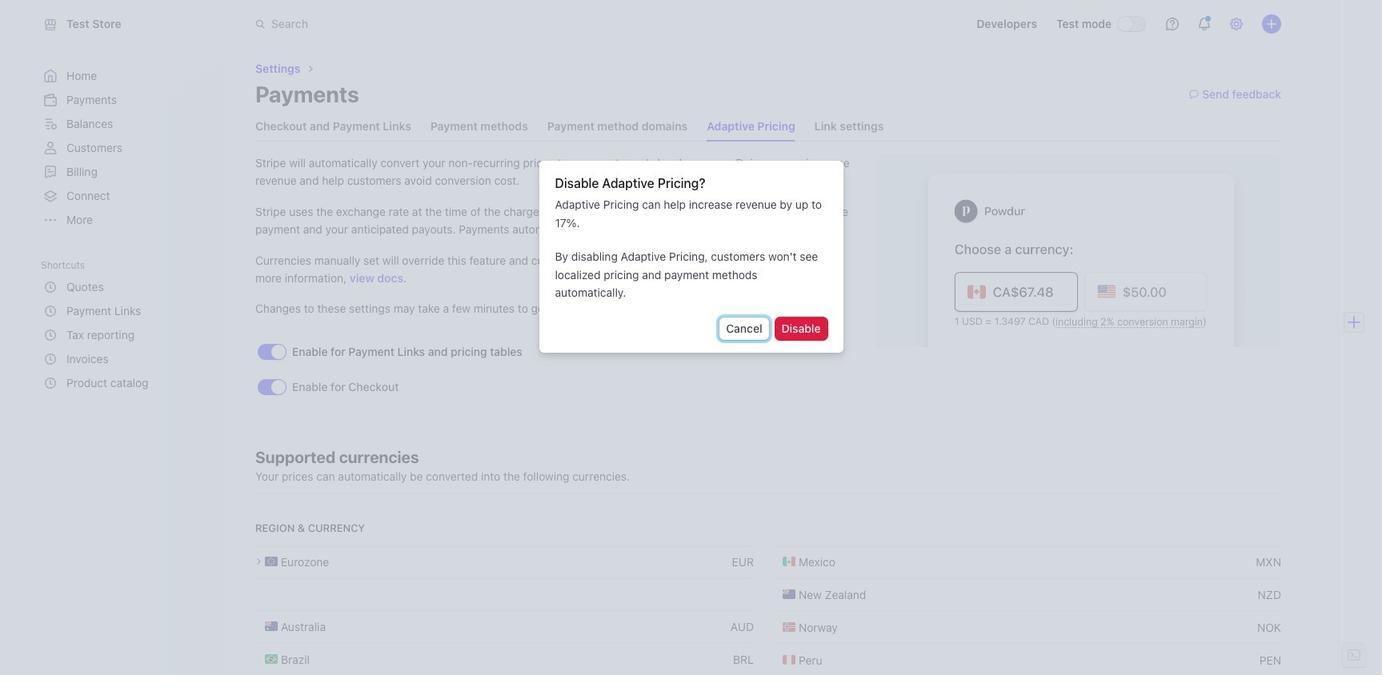 Task type: describe. For each thing, give the bounding box(es) containing it.
a customer in canada views a price localized from usd to cad image
[[877, 155, 1282, 347]]

mx image
[[783, 556, 796, 569]]

no image
[[783, 622, 796, 634]]

core navigation links element
[[41, 64, 207, 232]]

nz image
[[783, 589, 796, 602]]



Task type: vqa. For each thing, say whether or not it's contained in the screenshot.
Shortcuts element
yes



Task type: locate. For each thing, give the bounding box(es) containing it.
2 shortcuts element from the top
[[41, 275, 207, 396]]

tab list
[[255, 112, 884, 141]]

1 shortcuts element from the top
[[41, 255, 207, 396]]

pe image
[[783, 654, 796, 667]]

br image
[[265, 654, 278, 666]]

shortcuts element
[[41, 255, 207, 396], [41, 275, 207, 396]]

eu image
[[265, 556, 278, 569]]

au image
[[265, 621, 278, 634]]

None search field
[[246, 9, 697, 39]]



